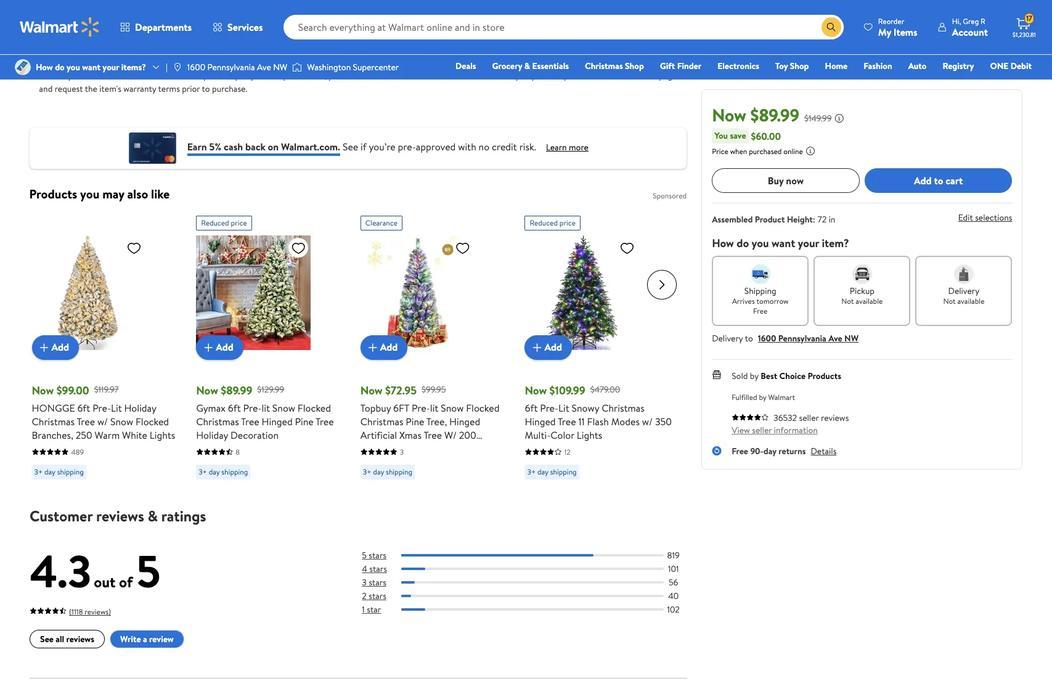 Task type: vqa. For each thing, say whether or not it's contained in the screenshot.
rightmost 6ft
yes



Task type: locate. For each thing, give the bounding box(es) containing it.
warranty left the '|'
[[132, 56, 165, 69]]

lights down 'snowy'
[[577, 428, 603, 442]]

pre- inside now $72.95 $99.95 topbuy 6ft pre-lit snow flocked christmas pine tree, hinged artificial xmas tree w/ 200 remote-controlled multi-color led lights
[[412, 401, 430, 415]]

2 horizontal spatial add to cart image
[[366, 340, 380, 355]]

6ft inside 'now $89.99 $129.99 gymax 6ft pre-lit snow flocked christmas tree hinged pine tree holiday decoration'
[[228, 401, 241, 415]]

2 reduced price from the left
[[530, 217, 576, 228]]

seller for view
[[753, 424, 772, 437]]

& left 'ratings' at the bottom
[[147, 505, 158, 526]]

capitalone image
[[128, 132, 177, 164]]

stars right 2
[[369, 590, 386, 602]]

intent image for shipping image
[[751, 265, 771, 284]]

1 vertical spatial information
[[613, 69, 657, 82]]

tree inside the now $99.00 $119.97 hongge 6ft pre-lit holiday christmas tree w/ snow flocked branches, 250 warm white lights
[[77, 415, 95, 428]]

Search search field
[[283, 15, 844, 39]]

1 add to cart image from the left
[[37, 340, 52, 355]]

free down shipping
[[754, 306, 768, 316]]

now inside the now $99.00 $119.97 hongge 6ft pre-lit holiday christmas tree w/ snow flocked branches, 250 warm white lights
[[32, 383, 54, 398]]

section
[[554, 56, 581, 69]]

services button
[[202, 12, 274, 42]]

3 add button from the left
[[361, 335, 408, 360]]

now up you
[[712, 103, 747, 127]]

101
[[668, 563, 679, 575]]

reviews
[[822, 412, 850, 424], [96, 505, 144, 526], [66, 633, 94, 646]]

may
[[410, 56, 425, 69], [102, 185, 124, 202]]

2 lit from the left
[[430, 401, 439, 415]]

gymax 6ft pre-lit snow flocked christmas tree hinged pine tree holiday decoration image
[[196, 235, 311, 350]]

3+ day shipping down remote-
[[363, 467, 413, 477]]

christmas inside now $72.95 $99.95 topbuy 6ft pre-lit snow flocked christmas pine tree, hinged artificial xmas tree w/ 200 remote-controlled multi-color led lights
[[361, 415, 404, 428]]

add button for the 6ft pre-lit snowy christmas hinged tree 11 flash modes w/ 350 multi-color lights image
[[525, 335, 572, 360]]

1 progress bar from the top
[[401, 554, 664, 557]]

purchased
[[750, 146, 782, 157]]

2 pine from the left
[[406, 415, 425, 428]]

0 horizontal spatial seller
[[753, 424, 772, 437]]

1 product group from the left
[[32, 211, 179, 484]]

color up 12
[[551, 428, 575, 442]]

pennsylvania
[[208, 61, 255, 73], [779, 332, 827, 345]]

flocked inside the now $99.00 $119.97 hongge 6ft pre-lit holiday christmas tree w/ snow flocked branches, 250 warm white lights
[[136, 415, 169, 428]]

shop right toy
[[791, 60, 810, 72]]

want right be
[[82, 61, 101, 73]]

topbuy
[[361, 401, 391, 415]]

pennsylvania up choice
[[779, 332, 827, 345]]

in right 72
[[829, 213, 836, 226]]

see left all
[[40, 633, 53, 646]]

want for item?
[[772, 236, 796, 251]]

sale down services dropdown button
[[268, 56, 282, 69]]

0 vertical spatial sale
[[268, 56, 282, 69]]

add inside the "add to cart" button
[[915, 174, 932, 187]]

1 horizontal spatial flocked
[[298, 401, 331, 415]]

tree left 11
[[558, 415, 576, 428]]

2 add button from the left
[[196, 335, 243, 360]]

seller right 36532 on the right of page
[[800, 412, 819, 424]]

lights for $99.00
[[150, 428, 175, 442]]

add button up gymax
[[196, 335, 243, 360]]

pre- right 6ft
[[412, 401, 430, 415]]

1 horizontal spatial sale
[[268, 56, 282, 69]]

snow inside now $72.95 $99.95 topbuy 6ft pre-lit snow flocked christmas pine tree, hinged artificial xmas tree w/ 200 remote-controlled multi-color led lights
[[441, 401, 464, 415]]

0 horizontal spatial 3
[[362, 576, 367, 589]]

1 horizontal spatial for
[[255, 56, 266, 69]]

1 pre- from the left
[[93, 401, 111, 415]]

your left item
[[103, 61, 119, 73]]

see
[[343, 140, 358, 154], [40, 633, 53, 646]]

add to favorites list, 6ft pre-lit snowy christmas hinged tree 11 flash modes w/ 350 multi-color lights image
[[620, 240, 635, 256]]

0 horizontal spatial lit
[[262, 401, 270, 415]]

you're
[[369, 140, 396, 154]]

 image
[[15, 59, 31, 75], [293, 61, 302, 73], [173, 62, 182, 72]]

intent image for delivery image
[[955, 265, 974, 284]]

lit for $72.95
[[430, 401, 439, 415]]

pre- down "$129.99"
[[243, 401, 262, 415]]

1 horizontal spatial price
[[560, 217, 576, 228]]

 image right the '|'
[[173, 62, 182, 72]]

6ft for $89.99
[[228, 401, 241, 415]]

assembled product height : 72 in
[[712, 213, 836, 226]]

how down assembled
[[712, 236, 735, 251]]

3+ day shipping down 12
[[528, 467, 577, 477]]

hinged left 11
[[525, 415, 556, 428]]

0 horizontal spatial  image
[[15, 59, 31, 75]]

flocked right warm
[[136, 415, 169, 428]]

pennsylvania up the purchase.
[[208, 61, 255, 73]]

1 horizontal spatial w/
[[643, 415, 653, 428]]

an
[[109, 69, 118, 82]]

0 horizontal spatial third
[[215, 69, 233, 82]]

not down intent image for pickup
[[842, 296, 855, 307]]

shop right to
[[625, 60, 644, 72]]

0 vertical spatial see
[[343, 140, 358, 154]]

2 vertical spatial reviews
[[66, 633, 94, 646]]

hi,
[[953, 16, 962, 26]]

next slide for products you may also like list image
[[648, 270, 677, 299]]

now inside now $72.95 $99.95 topbuy 6ft pre-lit snow flocked christmas pine tree, hinged artificial xmas tree w/ 200 remote-controlled multi-color led lights
[[361, 383, 383, 398]]

third up the purchase.
[[215, 69, 233, 82]]

0 vertical spatial holiday
[[124, 401, 156, 415]]

reviews right all
[[66, 633, 94, 646]]

 image left seller, on the top of the page
[[293, 61, 302, 73]]

to down arrives
[[745, 332, 754, 345]]

2 progress bar from the top
[[401, 568, 664, 570]]

6ft down $99.00 on the bottom
[[77, 401, 90, 415]]

2 horizontal spatial  image
[[293, 61, 302, 73]]

available inside delivery not available
[[958, 296, 985, 307]]

a inside warranty information please be aware that the warranty terms on items offered for sale by third party marketplace sellers may differ from those displayed in this section (if any). to confirm warranty terms on an item offered for sale by a third party marketplace seller, please use the 'contact seller' feature on the third party marketplace seller's information page and request the item's warranty terms prior to purchase.
[[209, 69, 213, 82]]

may left the also
[[102, 185, 124, 202]]

product group
[[32, 211, 179, 484], [196, 211, 343, 484], [361, 211, 508, 484], [525, 211, 672, 484]]

hongge
[[32, 401, 75, 415]]

christmas shop link
[[580, 59, 650, 73]]

stars right 4
[[369, 563, 387, 575]]

0 horizontal spatial in
[[530, 56, 536, 69]]

snow inside the now $99.00 $119.97 hongge 6ft pre-lit holiday christmas tree w/ snow flocked branches, 250 warm white lights
[[110, 415, 133, 428]]

snow
[[273, 401, 295, 415], [441, 401, 464, 415], [110, 415, 133, 428]]

delivery not available
[[944, 285, 985, 307]]

$89.99 for now $89.99
[[751, 103, 800, 127]]

lights right the white
[[150, 428, 175, 442]]

2
[[362, 590, 367, 602]]

$89.99 inside 'now $89.99 $129.99 gymax 6ft pre-lit snow flocked christmas tree hinged pine tree holiday decoration'
[[221, 383, 252, 398]]

add to cart image
[[530, 340, 545, 355]]

1600 up prior
[[187, 61, 205, 73]]

lit down $99.95
[[430, 401, 439, 415]]

1 vertical spatial you
[[80, 185, 100, 202]]

flocked inside 'now $89.99 $129.99 gymax 6ft pre-lit snow flocked christmas tree hinged pine tree holiday decoration'
[[298, 401, 331, 415]]

0 horizontal spatial your
[[103, 61, 119, 73]]

2 horizontal spatial hinged
[[525, 415, 556, 428]]

1 3+ from the left
[[34, 467, 43, 477]]

multi-
[[525, 428, 551, 442], [445, 442, 470, 455]]

intent image for pickup image
[[853, 265, 873, 284]]

1 lit from the left
[[262, 401, 270, 415]]

3 shipping from the left
[[386, 467, 413, 477]]

3
[[400, 447, 404, 457], [362, 576, 367, 589]]

0 vertical spatial 3
[[400, 447, 404, 457]]

tree up 489
[[77, 415, 95, 428]]

2 vertical spatial information
[[775, 424, 818, 437]]

2 product group from the left
[[196, 211, 343, 484]]

the right use
[[369, 69, 381, 82]]

4 product group from the left
[[525, 211, 672, 484]]

0 vertical spatial in
[[530, 56, 536, 69]]

no
[[479, 140, 490, 154]]

lights right led
[[381, 455, 407, 469]]

1 horizontal spatial color
[[551, 428, 575, 442]]

0 vertical spatial to
[[202, 82, 210, 95]]

$89.99 for now $89.99 $129.99 gymax 6ft pre-lit snow flocked christmas tree hinged pine tree holiday decoration
[[221, 383, 252, 398]]

1 vertical spatial products
[[808, 370, 842, 382]]

price for the product group containing now $109.99
[[560, 217, 576, 228]]

0 horizontal spatial pennsylvania
[[208, 61, 255, 73]]

0 vertical spatial reviews
[[822, 412, 850, 424]]

1 pine from the left
[[295, 415, 314, 428]]

1 vertical spatial want
[[772, 236, 796, 251]]

lights inside now $109.99 $479.00 6ft pre-lit snowy christmas hinged tree 11 flash modes w/ 350 multi-color lights
[[577, 428, 603, 442]]

the
[[117, 56, 130, 69], [369, 69, 381, 82], [482, 69, 494, 82], [85, 82, 97, 95]]

to right prior
[[202, 82, 210, 95]]

available inside pickup not available
[[856, 296, 883, 307]]

warranty inside warranty information please be aware that the warranty terms on items offered for sale by third party marketplace sellers may differ from those displayed in this section (if any). to confirm warranty terms on an item offered for sale by a third party marketplace seller, please use the 'contact seller' feature on the third party marketplace seller's information page and request the item's warranty terms prior to purchase.
[[39, 40, 78, 53]]

snow down $119.97
[[110, 415, 133, 428]]

you down product
[[752, 236, 770, 251]]

shop for toy shop
[[791, 60, 810, 72]]

tree left "w/"
[[424, 428, 442, 442]]

delivery up sold
[[712, 332, 744, 345]]

0 vertical spatial free
[[754, 306, 768, 316]]

1 horizontal spatial snow
[[273, 401, 295, 415]]

available down intent image for pickup
[[856, 296, 883, 307]]

do for how do you want your items?
[[55, 61, 65, 73]]

pre- for $99.00
[[93, 401, 111, 415]]

0 horizontal spatial reviews
[[66, 633, 94, 646]]

2 horizontal spatial marketplace
[[538, 69, 584, 82]]

2 horizontal spatial snow
[[441, 401, 464, 415]]

1 price from the left
[[231, 217, 247, 228]]

0 horizontal spatial w/
[[97, 415, 108, 428]]

to for delivery to 1600 pennsylvania ave nw
[[745, 332, 754, 345]]

party up seller, on the top of the page
[[315, 56, 334, 69]]

3 6ft from the left
[[525, 401, 538, 415]]

walmart image
[[20, 17, 100, 37]]

you for how do you want your item?
[[752, 236, 770, 251]]

want down the assembled product height : 72 in
[[772, 236, 796, 251]]

review
[[149, 633, 173, 646]]

you for how do you want your items?
[[67, 61, 80, 73]]

0 vertical spatial &
[[525, 60, 531, 72]]

delivery
[[949, 285, 980, 297], [712, 332, 744, 345]]

add to cart image up gymax
[[201, 340, 216, 355]]

1 not from the left
[[842, 296, 855, 307]]

now up hongge
[[32, 383, 54, 398]]

with
[[458, 140, 477, 154]]

350
[[656, 415, 672, 428]]

edit selections button
[[959, 212, 1013, 224]]

 image for how
[[15, 59, 31, 75]]

flocked for now $89.99
[[298, 401, 331, 415]]

0 horizontal spatial delivery
[[712, 332, 744, 345]]

0 vertical spatial warranty
[[132, 56, 165, 69]]

0 vertical spatial want
[[82, 61, 101, 73]]

my
[[879, 25, 892, 39]]

snow inside 'now $89.99 $129.99 gymax 6ft pre-lit snow flocked christmas tree hinged pine tree holiday decoration'
[[273, 401, 295, 415]]

4 shipping from the left
[[551, 467, 577, 477]]

price
[[231, 217, 247, 228], [560, 217, 576, 228]]

1 horizontal spatial 6ft
[[228, 401, 241, 415]]

250
[[76, 428, 92, 442]]

capital one  earn 5% cash back on walmart.com. see if you're pre-approved with no credit risk. learn more element
[[546, 141, 589, 154]]

view
[[732, 424, 751, 437]]

in left this
[[530, 56, 536, 69]]

4 pre- from the left
[[540, 401, 559, 415]]

home
[[826, 60, 848, 72]]

flocked inside now $72.95 $99.95 topbuy 6ft pre-lit snow flocked christmas pine tree, hinged artificial xmas tree w/ 200 remote-controlled multi-color led lights
[[466, 401, 500, 415]]

in
[[530, 56, 536, 69], [829, 213, 836, 226]]

1 horizontal spatial reduced
[[530, 217, 558, 228]]

$72.95
[[385, 383, 417, 398]]

shipping
[[57, 467, 84, 477], [222, 467, 248, 477], [386, 467, 413, 477], [551, 467, 577, 477]]

sale up prior
[[182, 69, 196, 82]]

3 hinged from the left
[[525, 415, 556, 428]]

5 up 4
[[362, 549, 367, 562]]

from
[[450, 56, 468, 69]]

sellers
[[384, 56, 408, 69]]

2 pre- from the left
[[243, 401, 262, 415]]

pre- inside 'now $89.99 $129.99 gymax 6ft pre-lit snow flocked christmas tree hinged pine tree holiday decoration'
[[243, 401, 262, 415]]

5 progress bar from the top
[[401, 609, 664, 611]]

1 horizontal spatial a
[[209, 69, 213, 82]]

1 vertical spatial your
[[798, 236, 820, 251]]

1 horizontal spatial you
[[80, 185, 100, 202]]

delivery for not
[[949, 285, 980, 297]]

hinged right tree,
[[450, 415, 481, 428]]

0 horizontal spatial 6ft
[[77, 401, 90, 415]]

2 stars
[[362, 590, 386, 602]]

for down services
[[255, 56, 266, 69]]

snow down "$129.99"
[[273, 401, 295, 415]]

0 vertical spatial how
[[36, 61, 53, 73]]

price
[[712, 146, 729, 157]]

tree
[[77, 415, 95, 428], [241, 415, 259, 428], [316, 415, 334, 428], [558, 415, 576, 428], [424, 428, 442, 442]]

r
[[981, 16, 986, 26]]

1 horizontal spatial your
[[798, 236, 820, 251]]

offered right 'items'
[[225, 56, 253, 69]]

risk.
[[520, 140, 537, 154]]

how for how do you want your items?
[[36, 61, 53, 73]]

4.3 out of 5
[[29, 540, 160, 602]]

add button up $72.95
[[361, 335, 408, 360]]

1 vertical spatial in
[[829, 213, 836, 226]]

warranty down item
[[124, 82, 156, 95]]

w/
[[97, 415, 108, 428], [643, 415, 653, 428]]

lit inside now $72.95 $99.95 topbuy 6ft pre-lit snow flocked christmas pine tree, hinged artificial xmas tree w/ 200 remote-controlled multi-color led lights
[[430, 401, 439, 415]]

2 add to cart image from the left
[[201, 340, 216, 355]]

finder
[[678, 60, 702, 72]]

differ
[[427, 56, 448, 69]]

(1118
[[69, 607, 83, 617]]

now inside 'now $89.99 $129.99 gymax 6ft pre-lit snow flocked christmas tree hinged pine tree holiday decoration'
[[196, 383, 218, 398]]

shipping
[[745, 285, 777, 297]]

1 horizontal spatial information
[[613, 69, 657, 82]]

toy
[[776, 60, 789, 72]]

3+ day shipping down 489
[[34, 467, 84, 477]]

shipping down 12
[[551, 467, 577, 477]]

1 warranty from the top
[[39, 10, 78, 24]]

hinged down "$129.99"
[[262, 415, 293, 428]]

5
[[136, 540, 160, 602], [362, 549, 367, 562]]

warranty
[[132, 56, 165, 69], [39, 69, 72, 82], [124, 82, 156, 95]]

warranty image
[[663, 14, 677, 29]]

you left the also
[[80, 185, 100, 202]]

holiday
[[124, 401, 156, 415], [196, 428, 228, 442]]

grocery & essentials
[[493, 60, 569, 72]]

do down assembled
[[737, 236, 750, 251]]

2 not from the left
[[944, 296, 956, 307]]

see all reviews link
[[29, 630, 105, 649]]

2 horizontal spatial flocked
[[466, 401, 500, 415]]

now for now $109.99 $479.00 6ft pre-lit snowy christmas hinged tree 11 flash modes w/ 350 multi-color lights
[[525, 383, 547, 398]]

0 horizontal spatial shop
[[625, 60, 644, 72]]

0 vertical spatial information
[[81, 40, 132, 53]]

to inside button
[[935, 174, 944, 187]]

day
[[764, 445, 777, 458], [44, 467, 55, 477], [209, 467, 220, 477], [373, 467, 384, 477], [538, 467, 549, 477]]

may inside warranty information please be aware that the warranty terms on items offered for sale by third party marketplace sellers may differ from those displayed in this section (if any). to confirm warranty terms on an item offered for sale by a third party marketplace seller, please use the 'contact seller' feature on the third party marketplace seller's information page and request the item's warranty terms prior to purchase.
[[410, 56, 425, 69]]

1 horizontal spatial lit
[[559, 401, 570, 415]]

progress bar for 56
[[401, 581, 664, 584]]

1 vertical spatial offered
[[139, 69, 167, 82]]

1 vertical spatial reviews
[[96, 505, 144, 526]]

your for items?
[[103, 61, 119, 73]]

4 add button from the left
[[525, 335, 572, 360]]

progress bar for 102
[[401, 609, 664, 611]]

now for now $72.95 $99.95 topbuy 6ft pre-lit snow flocked christmas pine tree, hinged artificial xmas tree w/ 200 remote-controlled multi-color led lights
[[361, 383, 383, 398]]

your for item?
[[798, 236, 820, 251]]

1 available from the left
[[856, 296, 883, 307]]

1 horizontal spatial do
[[737, 236, 750, 251]]

holiday up the white
[[124, 401, 156, 415]]

1 hinged from the left
[[262, 415, 293, 428]]

for right the '|'
[[169, 69, 180, 82]]

stars for 4 stars
[[369, 563, 387, 575]]

0 vertical spatial a
[[209, 69, 213, 82]]

3+ day shipping down 8
[[199, 467, 248, 477]]

do for how do you want your item?
[[737, 236, 750, 251]]

1 reduced from the left
[[201, 217, 229, 228]]

3 pre- from the left
[[412, 401, 430, 415]]

1 horizontal spatial available
[[958, 296, 985, 307]]

w/ left 350
[[643, 415, 653, 428]]

confirm
[[623, 56, 653, 69]]

you up request
[[67, 61, 80, 73]]

3 up 2
[[362, 576, 367, 589]]

2 w/ from the left
[[643, 415, 653, 428]]

pre- inside now $109.99 $479.00 6ft pre-lit snowy christmas hinged tree 11 flash modes w/ 350 multi-color lights
[[540, 401, 559, 415]]

2 warranty from the top
[[39, 40, 78, 53]]

0 horizontal spatial not
[[842, 296, 855, 307]]

may up seller'
[[410, 56, 425, 69]]

1 vertical spatial free
[[732, 445, 749, 458]]

0 horizontal spatial pine
[[295, 415, 314, 428]]

shipping down remote-
[[386, 467, 413, 477]]

learn more
[[546, 141, 589, 154]]

reduced for the product group containing now $89.99
[[201, 217, 229, 228]]

2 6ft from the left
[[228, 401, 241, 415]]

2 lit from the left
[[559, 401, 570, 415]]

1 lit from the left
[[111, 401, 122, 415]]

36532 seller reviews
[[774, 412, 850, 424]]

available for pickup
[[856, 296, 883, 307]]

deals link
[[450, 59, 482, 73]]

terms up prior
[[167, 56, 188, 69]]

1 star
[[362, 604, 381, 616]]

2 hinged from the left
[[450, 415, 481, 428]]

2 reduced from the left
[[530, 217, 558, 228]]

flocked for now $72.95
[[466, 401, 500, 415]]

1 reduced price from the left
[[201, 217, 247, 228]]

terms down aware
[[74, 69, 96, 82]]

if
[[361, 140, 367, 154]]

add button up $109.99
[[525, 335, 572, 360]]

auto
[[909, 60, 927, 72]]

1 vertical spatial warranty
[[39, 40, 78, 53]]

multi- left 11
[[525, 428, 551, 442]]

not inside pickup not available
[[842, 296, 855, 307]]

3 for 3
[[400, 447, 404, 457]]

snow down $99.95
[[441, 401, 464, 415]]

delivery inside delivery not available
[[949, 285, 980, 297]]

free inside shipping arrives tomorrow free
[[754, 306, 768, 316]]

learn more about strikethrough prices image
[[835, 113, 845, 123]]

add to cart image for now $72.95
[[366, 340, 380, 355]]

seller
[[800, 412, 819, 424], [753, 424, 772, 437]]

0 horizontal spatial color
[[470, 442, 494, 455]]

'contact
[[383, 69, 416, 82]]

fashion
[[864, 60, 893, 72]]

1 horizontal spatial to
[[745, 332, 754, 345]]

stars for 3 stars
[[369, 576, 386, 589]]

102
[[667, 604, 680, 616]]

lights inside the now $99.00 $119.97 hongge 6ft pre-lit holiday christmas tree w/ snow flocked branches, 250 warm white lights
[[150, 428, 175, 442]]

1 horizontal spatial pine
[[406, 415, 425, 428]]

nw left seller, on the top of the page
[[273, 61, 288, 73]]

available for delivery
[[958, 296, 985, 307]]

2 shop from the left
[[791, 60, 810, 72]]

request
[[55, 82, 83, 95]]

seller down "4.1925 stars out of 5, based on 36532 seller reviews" "element"
[[753, 424, 772, 437]]

progress bar for 101
[[401, 568, 664, 570]]

pine
[[295, 415, 314, 428], [406, 415, 425, 428]]

6ft for $99.00
[[77, 401, 90, 415]]

2 available from the left
[[958, 296, 985, 307]]

lit down $119.97
[[111, 401, 122, 415]]

on left 'items'
[[190, 56, 200, 69]]

multi- down tree,
[[445, 442, 470, 455]]

3 product group from the left
[[361, 211, 508, 484]]

0 vertical spatial may
[[410, 56, 425, 69]]

for
[[255, 56, 266, 69], [169, 69, 180, 82]]

to inside warranty information please be aware that the warranty terms on items offered for sale by third party marketplace sellers may differ from those displayed in this section (if any). to confirm warranty terms on an item offered for sale by a third party marketplace seller, please use the 'contact seller' feature on the third party marketplace seller's information page and request the item's warranty terms prior to purchase.
[[202, 82, 210, 95]]

hinged inside now $72.95 $99.95 topbuy 6ft pre-lit snow flocked christmas pine tree, hinged artificial xmas tree w/ 200 remote-controlled multi-color led lights
[[450, 415, 481, 428]]

products
[[29, 185, 77, 202], [808, 370, 842, 382]]

stars for 5 stars
[[369, 549, 386, 562]]

fulfilled by walmart
[[732, 392, 796, 403]]

1 horizontal spatial products
[[808, 370, 842, 382]]

1 add button from the left
[[32, 335, 79, 360]]

6ft inside the now $99.00 $119.97 hongge 6ft pre-lit holiday christmas tree w/ snow flocked branches, 250 warm white lights
[[77, 401, 90, 415]]

lit down "$129.99"
[[262, 401, 270, 415]]

free left 90-
[[732, 445, 749, 458]]

add to cart image
[[37, 340, 52, 355], [201, 340, 216, 355], [366, 340, 380, 355]]

1 horizontal spatial party
[[315, 56, 334, 69]]

a right write
[[143, 633, 147, 646]]

lit inside 'now $89.99 $129.99 gymax 6ft pre-lit snow flocked christmas tree hinged pine tree holiday decoration'
[[262, 401, 270, 415]]

snow for $89.99
[[273, 401, 295, 415]]

1 w/ from the left
[[97, 415, 108, 428]]

details
[[811, 445, 837, 458]]

1 6ft from the left
[[77, 401, 90, 415]]

2 price from the left
[[560, 217, 576, 228]]

add to cart image for now $89.99
[[201, 340, 216, 355]]

$119.97
[[94, 384, 119, 396]]

5 stars
[[362, 549, 386, 562]]

not down intent image for delivery
[[944, 296, 956, 307]]

0 horizontal spatial 1600
[[187, 61, 205, 73]]

reviews up details button
[[822, 412, 850, 424]]

3 add to cart image from the left
[[366, 340, 380, 355]]

pine right decoration
[[295, 415, 314, 428]]

1 shop from the left
[[625, 60, 644, 72]]

not inside delivery not available
[[944, 296, 956, 307]]

add for the product group containing now $72.95
[[380, 341, 398, 354]]

1 horizontal spatial  image
[[173, 62, 182, 72]]

4
[[362, 563, 367, 575]]

christmas inside 'now $89.99 $129.99 gymax 6ft pre-lit snow flocked christmas tree hinged pine tree holiday decoration'
[[196, 415, 239, 428]]

holiday inside 'now $89.99 $129.99 gymax 6ft pre-lit snow flocked christmas tree hinged pine tree holiday decoration'
[[196, 428, 228, 442]]

0 horizontal spatial price
[[231, 217, 247, 228]]

how do you want your items?
[[36, 61, 146, 73]]

washington
[[307, 61, 351, 73]]

add to cart image up topbuy
[[366, 340, 380, 355]]

progress bar
[[401, 554, 664, 557], [401, 568, 664, 570], [401, 581, 664, 584], [401, 595, 664, 598], [401, 609, 664, 611]]

multi- inside now $72.95 $99.95 topbuy 6ft pre-lit snow flocked christmas pine tree, hinged artificial xmas tree w/ 200 remote-controlled multi-color led lights
[[445, 442, 470, 455]]

add button for gymax 6ft pre-lit snow flocked christmas tree hinged pine tree holiday decoration image
[[196, 335, 243, 360]]

0 vertical spatial you
[[67, 61, 80, 73]]

available
[[856, 296, 883, 307], [958, 296, 985, 307]]

2 horizontal spatial reviews
[[822, 412, 850, 424]]

progress bar for 819
[[401, 554, 664, 557]]

1 vertical spatial &
[[147, 505, 158, 526]]

 image for washington
[[293, 61, 302, 73]]

0 vertical spatial your
[[103, 61, 119, 73]]

2 horizontal spatial to
[[935, 174, 944, 187]]

3 progress bar from the top
[[401, 581, 664, 584]]

0 vertical spatial $89.99
[[751, 103, 800, 127]]

approved
[[416, 140, 456, 154]]

$129.99
[[257, 384, 284, 396]]

now left $109.99
[[525, 383, 547, 398]]

flocked left topbuy
[[298, 401, 331, 415]]

0 horizontal spatial multi-
[[445, 442, 470, 455]]

pre- inside the now $99.00 $119.97 hongge 6ft pre-lit holiday christmas tree w/ snow flocked branches, 250 warm white lights
[[93, 401, 111, 415]]

legal information image
[[806, 146, 816, 156]]

product group containing now $99.00
[[32, 211, 179, 484]]

$89.99 up gymax
[[221, 383, 252, 398]]

pine inside 'now $89.99 $129.99 gymax 6ft pre-lit snow flocked christmas tree hinged pine tree holiday decoration'
[[295, 415, 314, 428]]

4 progress bar from the top
[[401, 595, 664, 598]]

1 vertical spatial do
[[737, 236, 750, 251]]

now inside now $109.99 $479.00 6ft pre-lit snowy christmas hinged tree 11 flash modes w/ 350 multi-color lights
[[525, 383, 547, 398]]

edit selections
[[959, 212, 1013, 224]]

0 horizontal spatial want
[[82, 61, 101, 73]]

all
[[55, 633, 64, 646]]

third up seller, on the top of the page
[[295, 56, 312, 69]]

want for items?
[[82, 61, 101, 73]]

2 vertical spatial you
[[752, 236, 770, 251]]

add for the product group containing now $109.99
[[545, 341, 563, 354]]



Task type: describe. For each thing, give the bounding box(es) containing it.
1600 pennsylvania ave nw
[[187, 61, 288, 73]]

0 horizontal spatial nw
[[273, 61, 288, 73]]

200
[[459, 428, 477, 442]]

1 vertical spatial for
[[169, 69, 180, 82]]

by right sold
[[751, 370, 759, 382]]

services
[[228, 20, 263, 34]]

5%
[[209, 140, 222, 154]]

add to favorites list, hongge 6ft pre-lit holiday christmas tree w/ snow flocked branches, 250 warm white lights image
[[127, 240, 142, 256]]

0 vertical spatial terms
[[167, 56, 188, 69]]

4 3+ day shipping from the left
[[528, 467, 577, 477]]

on right back
[[268, 140, 279, 154]]

electronics link
[[713, 59, 765, 73]]

hongge 6ft pre-lit holiday christmas tree w/ snow flocked branches, 250 warm white lights image
[[32, 235, 146, 350]]

0 horizontal spatial &
[[147, 505, 158, 526]]

0 horizontal spatial marketplace
[[257, 69, 303, 82]]

1 horizontal spatial marketplace
[[336, 56, 382, 69]]

how for how do you want your item?
[[712, 236, 735, 251]]

1 horizontal spatial ave
[[829, 332, 843, 345]]

1 vertical spatial nw
[[845, 332, 859, 345]]

delivery to 1600 pennsylvania ave nw
[[712, 332, 859, 345]]

1 horizontal spatial 5
[[362, 549, 367, 562]]

how do you want your item?
[[712, 236, 850, 251]]

cash
[[224, 140, 243, 154]]

Walmart Site-Wide search field
[[283, 15, 844, 39]]

choice
[[780, 370, 806, 382]]

flash
[[588, 415, 609, 428]]

4 stars
[[362, 563, 387, 575]]

add button for the topbuy 6ft pre-lit snow flocked christmas pine tree, hinged artificial xmas tree w/ 200 remote-controlled multi-color led lights image
[[361, 335, 408, 360]]

3 3+ from the left
[[363, 467, 372, 477]]

the up item
[[117, 56, 130, 69]]

also
[[127, 185, 148, 202]]

0 horizontal spatial information
[[81, 40, 132, 53]]

that
[[100, 56, 115, 69]]

write
[[120, 633, 141, 646]]

tree inside now $109.99 $479.00 6ft pre-lit snowy christmas hinged tree 11 flash modes w/ 350 multi-color lights
[[558, 415, 576, 428]]

christmas inside the now $99.00 $119.97 hongge 6ft pre-lit holiday christmas tree w/ snow flocked branches, 250 warm white lights
[[32, 415, 75, 428]]

reviews for see all reviews
[[66, 633, 94, 646]]

progress bar for 40
[[401, 595, 664, 598]]

led
[[361, 455, 379, 469]]

3 for 3 stars
[[362, 576, 367, 589]]

modes
[[612, 415, 640, 428]]

gift finder link
[[655, 59, 708, 73]]

tree left topbuy
[[316, 415, 334, 428]]

not for delivery
[[944, 296, 956, 307]]

debit
[[1011, 60, 1032, 72]]

reorder my items
[[879, 16, 918, 39]]

1600 pennsylvania ave nw button
[[759, 332, 859, 345]]

shop for christmas shop
[[625, 60, 644, 72]]

3 3+ day shipping from the left
[[363, 467, 413, 477]]

tree inside now $72.95 $99.95 topbuy 6ft pre-lit snow flocked christmas pine tree, hinged artificial xmas tree w/ 200 remote-controlled multi-color led lights
[[424, 428, 442, 442]]

decoration
[[231, 428, 279, 442]]

essentials
[[533, 60, 569, 72]]

warranty for warranty
[[39, 10, 78, 24]]

christmas inside now $109.99 $479.00 6ft pre-lit snowy christmas hinged tree 11 flash modes w/ 350 multi-color lights
[[602, 401, 645, 415]]

1 vertical spatial may
[[102, 185, 124, 202]]

by right fulfilled
[[760, 392, 767, 403]]

2 horizontal spatial party
[[516, 69, 536, 82]]

0 horizontal spatial ave
[[257, 61, 271, 73]]

on left an
[[98, 69, 107, 82]]

1 horizontal spatial in
[[829, 213, 836, 226]]

now $89.99
[[712, 103, 800, 127]]

90-
[[751, 445, 764, 458]]

now $72.95 $99.95 topbuy 6ft pre-lit snow flocked christmas pine tree, hinged artificial xmas tree w/ 200 remote-controlled multi-color led lights
[[361, 383, 500, 469]]

pine inside now $72.95 $99.95 topbuy 6ft pre-lit snow flocked christmas pine tree, hinged artificial xmas tree w/ 200 remote-controlled multi-color led lights
[[406, 415, 425, 428]]

0 horizontal spatial party
[[235, 69, 255, 82]]

white
[[122, 428, 147, 442]]

reduced price for the product group containing now $89.99
[[201, 217, 247, 228]]

4.1925 stars out of 5, based on 36532 seller reviews element
[[732, 414, 769, 421]]

buy
[[768, 174, 784, 187]]

w/ inside the now $99.00 $119.97 hongge 6ft pre-lit holiday christmas tree w/ snow flocked branches, 250 warm white lights
[[97, 415, 108, 428]]

electronics
[[718, 60, 760, 72]]

those
[[470, 56, 491, 69]]

add to favorites list, gymax 6ft pre-lit snow flocked christmas tree hinged pine tree holiday decoration image
[[291, 240, 306, 256]]

reviews for 36532 seller reviews
[[822, 412, 850, 424]]

toy shop link
[[770, 59, 815, 73]]

1 3+ day shipping from the left
[[34, 467, 84, 477]]

$479.00
[[591, 384, 621, 396]]

0 vertical spatial products
[[29, 185, 77, 202]]

the left item's
[[85, 82, 97, 95]]

add to cart
[[915, 174, 964, 187]]

0 vertical spatial pennsylvania
[[208, 61, 255, 73]]

assembled
[[712, 213, 753, 226]]

multi- inside now $109.99 $479.00 6ft pre-lit snowy christmas hinged tree 11 flash modes w/ 350 multi-color lights
[[525, 428, 551, 442]]

not for pickup
[[842, 296, 855, 307]]

now for now $89.99
[[712, 103, 747, 127]]

this
[[538, 56, 552, 69]]

customer
[[29, 505, 92, 526]]

6ft pre-lit snowy christmas hinged tree 11 flash modes w/ 350 multi-color lights image
[[525, 235, 640, 350]]

item
[[120, 69, 137, 82]]

reduced price for the product group containing now $109.99
[[530, 217, 576, 228]]

selections
[[976, 212, 1013, 224]]

4 3+ from the left
[[528, 467, 536, 477]]

gift finder
[[660, 60, 702, 72]]

11
[[579, 415, 585, 428]]

color inside now $109.99 $479.00 6ft pre-lit snowy christmas hinged tree 11 flash modes w/ 350 multi-color lights
[[551, 428, 575, 442]]

1 horizontal spatial see
[[343, 140, 358, 154]]

gift
[[660, 60, 676, 72]]

0 horizontal spatial 5
[[136, 540, 160, 602]]

now
[[787, 174, 804, 187]]

1 horizontal spatial third
[[295, 56, 312, 69]]

cart
[[946, 174, 964, 187]]

add to favorites list, topbuy 6ft pre-lit snow flocked christmas pine tree, hinged artificial xmas tree w/ 200 remote-controlled multi-color led lights image
[[456, 240, 470, 256]]

by down 'items'
[[199, 69, 207, 82]]

save
[[731, 130, 747, 142]]

36532
[[774, 412, 798, 424]]

add to cart button
[[865, 168, 1013, 193]]

add for the product group containing now $89.99
[[216, 341, 234, 354]]

0 horizontal spatial sale
[[182, 69, 196, 82]]

items
[[202, 56, 222, 69]]

delivery for to
[[712, 332, 744, 345]]

fulfilled
[[732, 392, 758, 403]]

2 shipping from the left
[[222, 467, 248, 477]]

clearance
[[366, 217, 398, 228]]

:
[[813, 213, 816, 226]]

registry
[[943, 60, 975, 72]]

you save $60.00
[[715, 129, 782, 143]]

hinged inside now $109.99 $479.00 6ft pre-lit snowy christmas hinged tree 11 flash modes w/ 350 multi-color lights
[[525, 415, 556, 428]]

add button for hongge 6ft pre-lit holiday christmas tree w/ snow flocked branches, 250 warm white lights image
[[32, 335, 79, 360]]

(1118 reviews) link
[[29, 604, 111, 618]]

earn
[[187, 140, 207, 154]]

now for now $89.99 $129.99 gymax 6ft pre-lit snow flocked christmas tree hinged pine tree holiday decoration
[[196, 383, 218, 398]]

arrives
[[733, 296, 755, 307]]

reduced for the product group containing now $109.99
[[530, 217, 558, 228]]

on down those at the top of page
[[470, 69, 480, 82]]

lit inside the now $99.00 $119.97 hongge 6ft pre-lit holiday christmas tree w/ snow flocked branches, 250 warm white lights
[[111, 401, 122, 415]]

remote-
[[361, 442, 398, 455]]

and
[[39, 82, 53, 95]]

seller for 36532
[[800, 412, 819, 424]]

seller'
[[418, 69, 439, 82]]

to
[[612, 56, 621, 69]]

1 vertical spatial see
[[40, 633, 53, 646]]

0 horizontal spatial free
[[732, 445, 749, 458]]

product group containing now $109.99
[[525, 211, 672, 484]]

now for now $99.00 $119.97 hongge 6ft pre-lit holiday christmas tree w/ snow flocked branches, 250 warm white lights
[[32, 383, 54, 398]]

product group containing now $72.95
[[361, 211, 508, 484]]

lit for $89.99
[[262, 401, 270, 415]]

write a review link
[[109, 630, 184, 649]]

best
[[761, 370, 778, 382]]

2 horizontal spatial third
[[496, 69, 514, 82]]

supercenter
[[353, 61, 399, 73]]

pre- for $89.99
[[243, 401, 262, 415]]

reviews)
[[84, 607, 111, 617]]

2 horizontal spatial information
[[775, 424, 818, 437]]

you
[[715, 130, 728, 142]]

6ft inside now $109.99 $479.00 6ft pre-lit snowy christmas hinged tree 11 flash modes w/ 350 multi-color lights
[[525, 401, 538, 415]]

warranty for warranty information please be aware that the warranty terms on items offered for sale by third party marketplace sellers may differ from those displayed in this section (if any). to confirm warranty terms on an item offered for sale by a third party marketplace seller, please use the 'contact seller' feature on the third party marketplace seller's information page and request the item's warranty terms prior to purchase.
[[39, 40, 78, 53]]

1 vertical spatial warranty
[[39, 69, 72, 82]]

registry link
[[938, 59, 980, 73]]

2 3+ from the left
[[199, 467, 207, 477]]

lights for $109.99
[[577, 428, 603, 442]]

(1118 reviews)
[[69, 607, 111, 617]]

warranty information please be aware that the warranty terms on items offered for sale by third party marketplace sellers may differ from those displayed in this section (if any). to confirm warranty terms on an item offered for sale by a third party marketplace seller, please use the 'contact seller' feature on the third party marketplace seller's information page and request the item's warranty terms prior to purchase.
[[39, 40, 677, 95]]

tree down "$129.99"
[[241, 415, 259, 428]]

 image for 1600
[[173, 62, 182, 72]]

0 vertical spatial offered
[[225, 56, 253, 69]]

1 vertical spatial terms
[[74, 69, 96, 82]]

departments
[[135, 20, 192, 34]]

$149.99
[[805, 112, 832, 125]]

w/ inside now $109.99 $479.00 6ft pre-lit snowy christmas hinged tree 11 flash modes w/ 350 multi-color lights
[[643, 415, 653, 428]]

branches,
[[32, 428, 73, 442]]

40
[[668, 590, 679, 602]]

artificial
[[361, 428, 397, 442]]

1 shipping from the left
[[57, 467, 84, 477]]

walmart+ link
[[990, 76, 1038, 90]]

now $109.99 $479.00 6ft pre-lit snowy christmas hinged tree 11 flash modes w/ 350 multi-color lights
[[525, 383, 672, 442]]

72
[[818, 213, 827, 226]]

controlled
[[398, 442, 442, 455]]

use
[[354, 69, 367, 82]]

holiday inside the now $99.00 $119.97 hongge 6ft pre-lit holiday christmas tree w/ snow flocked branches, 250 warm white lights
[[124, 401, 156, 415]]

product group containing now $89.99
[[196, 211, 343, 484]]

stars for 2 stars
[[369, 590, 386, 602]]

snow for $72.95
[[441, 401, 464, 415]]

1 vertical spatial pennsylvania
[[779, 332, 827, 345]]

home link
[[820, 59, 854, 73]]

item?
[[822, 236, 850, 251]]

search icon image
[[827, 22, 837, 32]]

by left washington
[[284, 56, 293, 69]]

1 horizontal spatial 1600
[[759, 332, 777, 345]]

2 3+ day shipping from the left
[[199, 467, 248, 477]]

$99.00
[[57, 383, 89, 398]]

0 horizontal spatial a
[[143, 633, 147, 646]]

grocery
[[493, 60, 523, 72]]

2 vertical spatial warranty
[[124, 82, 156, 95]]

gymax
[[196, 401, 226, 415]]

topbuy 6ft pre-lit snow flocked christmas pine tree, hinged artificial xmas tree w/ 200 remote-controlled multi-color led lights image
[[361, 235, 475, 350]]

2 vertical spatial terms
[[158, 82, 180, 95]]

lights inside now $72.95 $99.95 topbuy 6ft pre-lit snow flocked christmas pine tree, hinged artificial xmas tree w/ 200 remote-controlled multi-color led lights
[[381, 455, 407, 469]]

the down those at the top of page
[[482, 69, 494, 82]]

to for add to cart
[[935, 174, 944, 187]]

please
[[39, 56, 63, 69]]

lit inside now $109.99 $479.00 6ft pre-lit snowy christmas hinged tree 11 flash modes w/ 350 multi-color lights
[[559, 401, 570, 415]]

color inside now $72.95 $99.95 topbuy 6ft pre-lit snow flocked christmas pine tree, hinged artificial xmas tree w/ 200 remote-controlled multi-color led lights
[[470, 442, 494, 455]]

pre- for $72.95
[[412, 401, 430, 415]]

1 horizontal spatial &
[[525, 60, 531, 72]]

hinged inside 'now $89.99 $129.99 gymax 6ft pre-lit snow flocked christmas tree hinged pine tree holiday decoration'
[[262, 415, 293, 428]]

customer reviews & ratings
[[29, 505, 206, 526]]

in inside warranty information please be aware that the warranty terms on items offered for sale by third party marketplace sellers may differ from those displayed in this section (if any). to confirm warranty terms on an item offered for sale by a third party marketplace seller, please use the 'contact seller' feature on the third party marketplace seller's information page and request the item's warranty terms prior to purchase.
[[530, 56, 536, 69]]

12
[[565, 447, 571, 457]]

view seller information link
[[732, 424, 818, 437]]

price for the product group containing now $89.99
[[231, 217, 247, 228]]



